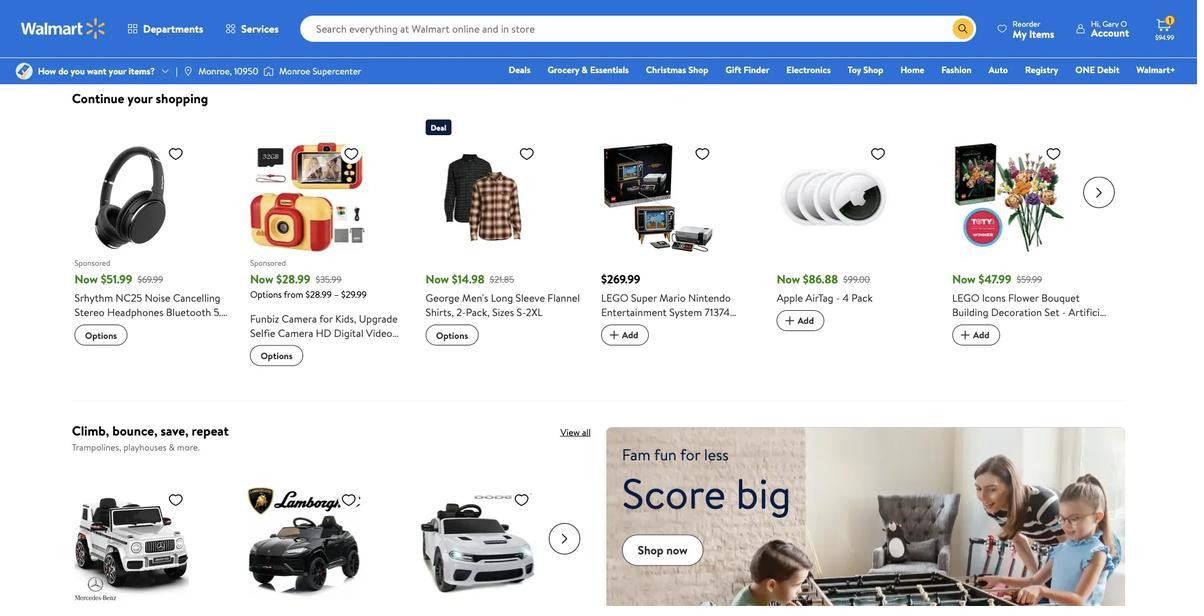 Task type: locate. For each thing, give the bounding box(es) containing it.
kids inside seckton digital camera 44mp vlogging camera with 16x digital zoom, portable multifunctional camera gifts for 8-15 year old kids teens adult beginners(black)
[[777, 66, 796, 80]]

home inside home link
[[901, 63, 925, 76]]

1 now from the left
[[75, 271, 98, 287]]

2 lego from the left
[[953, 291, 980, 305]]

1 sponsored from the left
[[75, 257, 110, 268]]

options link down beats
[[953, 22, 1006, 43]]

1 horizontal spatial |
[[664, 2, 666, 16]]

8 right the "6" on the bottom left of the page
[[368, 369, 374, 383]]

1 horizontal spatial -
[[991, 16, 995, 31]]

0 horizontal spatial your
[[109, 65, 126, 77]]

add to favorites list, george men's long sleeve flannel shirts, 2-pack, sizes s-2xl image
[[519, 145, 535, 162]]

i5-
[[350, 2, 362, 16]]

 image left monroe,
[[183, 66, 193, 76]]

x
[[129, 0, 135, 2]]

year inside seckton digital camera 44mp vlogging camera with 16x digital zoom, portable multifunctional camera gifts for 8-15 year old kids teens adult beginners(black)
[[877, 51, 896, 66]]

1 horizontal spatial noise
[[953, 2, 979, 16]]

1 vertical spatial kids
[[777, 66, 796, 80]]

girls,
[[269, 383, 293, 398]]

0 horizontal spatial shop
[[638, 543, 664, 559]]

camera right the "6" on the bottom left of the page
[[371, 354, 407, 369]]

0 horizontal spatial sponsored
[[75, 257, 110, 268]]

auto link
[[983, 63, 1015, 77]]

with left roses, on the bottom right of page
[[990, 319, 1010, 334]]

0 vertical spatial cancelling
[[981, 2, 1029, 16]]

you
[[71, 65, 85, 77]]

1 horizontal spatial your
[[127, 89, 153, 107]]

bluetooth up items
[[1031, 2, 1076, 16]]

1 vertical spatial toy
[[354, 354, 369, 369]]

1 horizontal spatial year
[[877, 51, 896, 66]]

1 horizontal spatial lego
[[953, 291, 980, 305]]

add up her, in the right bottom of the page
[[974, 329, 990, 341]]

add to cart image up her, in the right bottom of the page
[[958, 327, 974, 343]]

christmas shop link
[[640, 63, 715, 77]]

over-
[[139, 319, 163, 334]]

2 horizontal spatial shop
[[864, 63, 884, 76]]

for left him on the bottom right
[[1062, 334, 1075, 348]]

gift left idea
[[693, 348, 711, 363]]

add to favorites list, dodge electric ride on cars for kids, 12 v licensed dodge charger srt powered ride on toys cars with parent remote control, electric car for girls 3-5 w/music player/led headlights/safety belt, white image
[[514, 492, 530, 509]]

wireless
[[1066, 0, 1104, 2]]

year inside "funbiz camera for kids, upgrade selfie camera hd digital video camera children with 32gb sd card, portable toddler toy camera birthday gift for 3 4 5 6 7 8 year old girls, red"
[[377, 369, 396, 383]]

walmart image
[[21, 18, 106, 39]]

camera up birthday
[[250, 340, 286, 354]]

1 horizontal spatial portable
[[808, 37, 846, 51]]

for inside $269.99 lego super mario nintendo entertainment system 71374 gameplay building set, model kits for adults to build, diy creative activity, collectible gift idea
[[601, 334, 615, 348]]

0 horizontal spatial 11
[[329, 16, 336, 31]]

true
[[1044, 0, 1063, 2]]

items
[[1030, 26, 1055, 41]]

add to cart image down apple
[[782, 313, 798, 329]]

your
[[109, 65, 126, 77], [127, 89, 153, 107]]

product group containing now $14.98
[[426, 114, 583, 385]]

11 inside asus vivobook 15.6" fhd touch pc laptop, intel core i5-1135g7, 8gb, 512gb, win 11 home, f515ea-wh52
[[329, 16, 336, 31]]

and left her, in the right bottom of the page
[[953, 348, 969, 363]]

1 horizontal spatial black
[[998, 16, 1022, 31]]

noise down $69.99
[[145, 291, 171, 305]]

digital
[[816, 8, 846, 23], [897, 23, 926, 37], [334, 326, 364, 340]]

next slide for hero3across list image
[[549, 524, 581, 555]]

8 inside "funbiz camera for kids, upgrade selfie camera hd digital video camera children with 32gb sd card, portable toddler toy camera birthday gift for 3 4 5 6 7 8 year old girls, red"
[[368, 369, 374, 383]]

beats studio buds – true wireless noise cancelling bluetooth earbuds - black options
[[953, 0, 1104, 38]]

black right console,
[[116, 2, 141, 16]]

0 horizontal spatial &
[[169, 441, 175, 454]]

0 vertical spatial set,
[[466, 2, 484, 16]]

1 horizontal spatial 4
[[843, 291, 849, 305]]

gift inside $269.99 lego super mario nintendo entertainment system 71374 gameplay building set, model kits for adults to build, diy creative activity, collectible gift idea
[[693, 348, 711, 363]]

0 vertical spatial your
[[109, 65, 126, 77]]

4 left pack
[[843, 291, 849, 305]]

your down items?
[[127, 89, 153, 107]]

system
[[670, 305, 703, 319]]

2-
[[457, 305, 466, 319]]

shop for christmas shop
[[689, 63, 709, 76]]

gifts inside jitterygit robot stem building toys for boys | christmas gifts for kids ages 7 8 9 10 11 12 13 14
[[716, 2, 738, 16]]

with inside "funbiz camera for kids, upgrade selfie camera hd digital video camera children with 32gb sd card, portable toddler toy camera birthday gift for 3 4 5 6 7 8 year old girls, red"
[[329, 340, 349, 354]]

digital inside "funbiz camera for kids, upgrade selfie camera hd digital video camera children with 32gb sd card, portable toddler toy camera birthday gift for 3 4 5 6 7 8 year old girls, red"
[[334, 326, 364, 340]]

toy inside "funbiz camera for kids, upgrade selfie camera hd digital video camera children with 32gb sd card, portable toddler toy camera birthday gift for 3 4 5 6 7 8 year old girls, red"
[[354, 354, 369, 369]]

digital right hd
[[334, 326, 364, 340]]

1 vertical spatial christmas
[[646, 63, 687, 76]]

1 horizontal spatial kids
[[777, 66, 796, 80]]

cancelling inside sponsored now $51.99 $69.99 srhythm nc25 noise cancelling stereo headphones bluetooth 5.3, anc headset over-ear with hi- fi,mic,50h playtime,low latency game mode
[[173, 291, 221, 305]]

monroe supercenter
[[279, 65, 361, 77]]

0 vertical spatial 8
[[655, 16, 661, 31]]

kids left ages
[[601, 16, 620, 31]]

0 horizontal spatial year
[[377, 369, 396, 383]]

your right want
[[109, 65, 126, 77]]

digital right seckton
[[816, 8, 846, 23]]

now up srhythm
[[75, 271, 98, 287]]

sponsored inside sponsored now $51.99 $69.99 srhythm nc25 noise cancelling stereo headphones bluetooth 5.3, anc headset over-ear with hi- fi,mic,50h playtime,low latency game mode
[[75, 257, 110, 268]]

now inside now $86.88 $99.00 apple airtag - 4 pack
[[777, 271, 801, 287]]

portable
[[808, 37, 846, 51], [277, 354, 316, 369]]

$14.98
[[452, 271, 485, 287]]

set, left model
[[688, 319, 705, 334]]

cancelling inside beats studio buds – true wireless noise cancelling bluetooth earbuds - black options
[[981, 2, 1029, 16]]

add up activity,
[[622, 329, 639, 341]]

flowers
[[953, 319, 988, 334]]

add for right add to cart icon
[[622, 329, 639, 341]]

add to favorites list, funbiz camera for kids, upgrade selfie camera hd digital video camera children with 32gb sd card, portable toddler toy camera birthday gift for 3 4 5 6 7 8 year old girls, red image
[[344, 145, 359, 162]]

year right 15
[[877, 51, 896, 66]]

$35.99
[[316, 273, 342, 286]]

0 horizontal spatial –
[[334, 288, 339, 301]]

1 horizontal spatial game
[[167, 0, 193, 2]]

1 horizontal spatial 11
[[684, 16, 691, 31]]

set, inside $269.99 lego super mario nintendo entertainment system 71374 gameplay building set, model kits for adults to build, diy creative activity, collectible gift idea
[[688, 319, 705, 334]]

1 horizontal spatial –
[[1036, 0, 1042, 2]]

funbiz camera for kids, upgrade selfie camera hd digital video camera children with 32gb sd card, portable toddler toy camera birthday gift for 3 4 5 6 7 8 year old girls, red image
[[250, 140, 365, 255]]

| right boys
[[664, 2, 666, 16]]

0 horizontal spatial game
[[75, 348, 101, 363]]

home
[[901, 63, 925, 76], [953, 334, 981, 348]]

1 vertical spatial –
[[334, 288, 339, 301]]

essentials
[[590, 63, 629, 76]]

1 vertical spatial your
[[127, 89, 153, 107]]

add down luggage
[[447, 25, 463, 38]]

srhythm
[[75, 291, 113, 305]]

monroe
[[279, 65, 310, 77]]

0 vertical spatial christmas
[[668, 2, 714, 16]]

- inside now $47.99 $59.99 lego icons flower bouquet building decoration set - artificial flowers with roses, decorative home accessories, gift for him and her, botanical collection and table art for adults, 10280
[[1063, 305, 1067, 319]]

0 horizontal spatial old
[[250, 383, 267, 398]]

product group
[[75, 0, 232, 63], [250, 0, 408, 63], [426, 0, 583, 63], [601, 0, 759, 63], [777, 0, 934, 80], [953, 0, 1110, 63], [75, 114, 232, 385], [250, 114, 408, 398], [426, 114, 583, 385], [601, 114, 759, 385], [777, 114, 934, 385], [953, 114, 1110, 385], [75, 461, 229, 607], [421, 461, 575, 607]]

table
[[953, 363, 976, 377]]

0 horizontal spatial portable
[[277, 354, 316, 369]]

1 11 from the left
[[329, 16, 336, 31]]

product group containing now $28.99
[[250, 114, 408, 398]]

cancelling for $51.99
[[173, 291, 221, 305]]

junior
[[511, 0, 539, 2]]

0 horizontal spatial add to cart image
[[80, 24, 95, 40]]

5 now from the left
[[953, 271, 976, 287]]

add to cart image
[[782, 313, 798, 329], [958, 327, 974, 343]]

with inside now $47.99 $59.99 lego icons flower bouquet building decoration set - artificial flowers with roses, decorative home accessories, gift for him and her, botanical collection and table art for adults, 10280
[[990, 319, 1010, 334]]

options link up the electronics
[[777, 42, 830, 63]]

george
[[426, 291, 460, 305]]

|
[[664, 2, 666, 16], [176, 65, 178, 77]]

0 vertical spatial game
[[167, 0, 193, 2]]

product group containing travelers club 3pc junior travel luggage set, camo
[[426, 0, 583, 63]]

add button up activity,
[[601, 325, 649, 346]]

building up collectible
[[649, 319, 685, 334]]

0 horizontal spatial  image
[[183, 66, 193, 76]]

- inside beats studio buds – true wireless noise cancelling bluetooth earbuds - black options
[[991, 16, 995, 31]]

teens
[[798, 66, 823, 80]]

now $14.98 $21.85 george men's long sleeve flannel shirts, 2-pack, sizes s-2xl
[[426, 271, 580, 319]]

icons
[[983, 291, 1006, 305]]

- right set
[[1063, 305, 1067, 319]]

0 vertical spatial 7
[[647, 16, 653, 31]]

fi,mic,50h
[[75, 334, 124, 348]]

0 vertical spatial |
[[664, 2, 666, 16]]

1 horizontal spatial home
[[953, 334, 981, 348]]

hi-
[[202, 319, 216, 334]]

flannel
[[548, 291, 580, 305]]

trampolines,
[[72, 441, 121, 454]]

14
[[716, 16, 726, 31]]

gameplay
[[601, 319, 646, 334]]

add for now $47.99 add to cart image
[[974, 329, 990, 341]]

year
[[877, 51, 896, 66], [377, 369, 396, 383]]

george men's long sleeve flannel shirts, 2-pack, sizes s-2xl image
[[426, 140, 540, 255]]

0 horizontal spatial video
[[138, 0, 164, 2]]

and right collection
[[1087, 348, 1103, 363]]

0 vertical spatial portable
[[808, 37, 846, 51]]

1 horizontal spatial 7
[[647, 16, 653, 31]]

2 horizontal spatial digital
[[897, 23, 926, 37]]

gift left finder
[[726, 63, 742, 76]]

– down $35.99
[[334, 288, 339, 301]]

now inside now $14.98 $21.85 george men's long sleeve flannel shirts, 2-pack, sizes s-2xl
[[426, 271, 449, 287]]

cancelling for buds
[[981, 2, 1029, 16]]

debit
[[1098, 63, 1120, 76]]

0 horizontal spatial add to cart image
[[782, 313, 798, 329]]

now up apple
[[777, 271, 801, 287]]

building inside now $47.99 $59.99 lego icons flower bouquet building decoration set - artificial flowers with roses, decorative home accessories, gift for him and her, botanical collection and table art for adults, 10280
[[953, 305, 989, 319]]

with left hi-
[[180, 319, 200, 334]]

1 vertical spatial 8
[[368, 369, 374, 383]]

mario
[[660, 291, 686, 305]]

0 vertical spatial –
[[1036, 0, 1042, 2]]

0 horizontal spatial gifts
[[716, 2, 738, 16]]

0 horizontal spatial digital
[[334, 326, 364, 340]]

cancelling up hi-
[[173, 291, 221, 305]]

0 horizontal spatial -
[[836, 291, 840, 305]]

noise inside sponsored now $51.99 $69.99 srhythm nc25 noise cancelling stereo headphones bluetooth 5.3, anc headset over-ear with hi- fi,mic,50h playtime,low latency game mode
[[145, 291, 171, 305]]

video inside "funbiz camera for kids, upgrade selfie camera hd digital video camera children with 32gb sd card, portable toddler toy camera birthday gift for 3 4 5 6 7 8 year old girls, red"
[[366, 326, 393, 340]]

 image for monroe, 10950
[[183, 66, 193, 76]]

cancelling up reorder
[[981, 2, 1029, 16]]

0 horizontal spatial and
[[953, 348, 969, 363]]

1 vertical spatial set,
[[688, 319, 705, 334]]

1 horizontal spatial cancelling
[[981, 2, 1029, 16]]

0 vertical spatial 4
[[843, 291, 849, 305]]

sponsored up from
[[250, 257, 286, 268]]

fhd
[[347, 0, 368, 2]]

stereo
[[75, 305, 105, 319]]

kids left teens
[[777, 66, 796, 80]]

adults
[[617, 334, 646, 348]]

boys
[[639, 2, 661, 16]]

next slide for continue your shopping list image
[[1084, 177, 1115, 208]]

dodge electric ride on cars for kids, 12 v licensed dodge charger srt powered ride on toys cars with parent remote control, electric car for girls 3-5 w/music player/led headlights/safety belt, white image
[[421, 487, 535, 602]]

sponsored inside sponsored now $28.99 $35.99 options from $28.99 – $29.99
[[250, 257, 286, 268]]

add to cart image down console,
[[80, 24, 95, 40]]

1 vertical spatial 7
[[360, 369, 366, 383]]

1 vertical spatial gifts
[[815, 51, 837, 66]]

10950
[[234, 65, 258, 77]]

for inside seckton digital camera 44mp vlogging camera with 16x digital zoom, portable multifunctional camera gifts for 8-15 year old kids teens adult beginners(black)
[[839, 51, 853, 66]]

building down $47.99
[[953, 305, 989, 319]]

3 now from the left
[[426, 271, 449, 287]]

options down the 2-
[[436, 329, 468, 341]]

artificial
[[1069, 305, 1108, 319]]

now up george
[[426, 271, 449, 287]]

options link down the 2-
[[426, 325, 479, 346]]

collectible
[[641, 348, 690, 363]]

2 horizontal spatial -
[[1063, 305, 1067, 319]]

1 horizontal spatial old
[[898, 51, 915, 66]]

7 inside jitterygit robot stem building toys for boys | christmas gifts for kids ages 7 8 9 10 11 12 13 14
[[647, 16, 653, 31]]

&
[[582, 63, 588, 76], [169, 441, 175, 454]]

portable inside seckton digital camera 44mp vlogging camera with 16x digital zoom, portable multifunctional camera gifts for 8-15 year old kids teens adult beginners(black)
[[808, 37, 846, 51]]

– left true at the right of page
[[1036, 0, 1042, 2]]

toy left 15
[[848, 63, 862, 76]]

with
[[858, 23, 877, 37], [180, 319, 200, 334], [990, 319, 1010, 334], [329, 340, 349, 354]]

$28.99 up from
[[276, 271, 311, 287]]

1 horizontal spatial building
[[707, 0, 743, 2]]

old right 15
[[898, 51, 915, 66]]

home down multifunctional
[[901, 63, 925, 76]]

$29.99
[[341, 288, 367, 301]]

now inside now $47.99 $59.99 lego icons flower bouquet building decoration set - artificial flowers with roses, decorative home accessories, gift for him and her, botanical collection and table art for adults, 10280
[[953, 271, 976, 287]]

add to favorites list, lamborghini 12 v powered ride on cars, remote control, battery powered, black image
[[341, 492, 357, 509]]

$86.88
[[803, 271, 838, 287]]

collection
[[1038, 348, 1084, 363]]

product group containing now $51.99
[[75, 114, 232, 385]]

toy right 5
[[354, 354, 369, 369]]

toy inside toy shop link
[[848, 63, 862, 76]]

game down the anc at left bottom
[[75, 348, 101, 363]]

lego left icons
[[953, 291, 980, 305]]

2 sponsored from the left
[[250, 257, 286, 268]]

home up the table
[[953, 334, 981, 348]]

add to favorites list, lego icons flower bouquet building decoration set - artificial flowers with roses, decorative home accessories, gift for him and her, botanical collection and table art for adults, 10280 image
[[1046, 145, 1062, 162]]

kids inside jitterygit robot stem building toys for boys | christmas gifts for kids ages 7 8 9 10 11 12 13 14
[[601, 16, 620, 31]]

 image
[[16, 63, 33, 80]]

options up funbiz
[[250, 288, 282, 301]]

him
[[1077, 334, 1096, 348]]

- right earbuds
[[991, 16, 995, 31]]

1 vertical spatial noise
[[145, 291, 171, 305]]

0 horizontal spatial kids
[[601, 16, 620, 31]]

apple airtag - 4 pack image
[[777, 140, 892, 255]]

0 vertical spatial bluetooth
[[1031, 2, 1076, 16]]

add down airtag
[[798, 314, 814, 327]]

christmas inside jitterygit robot stem building toys for boys | christmas gifts for kids ages 7 8 9 10 11 12 13 14
[[668, 2, 714, 16]]

auto
[[989, 63, 1009, 76]]

options down laptop,
[[261, 26, 293, 38]]

gift right roses, on the bottom right of page
[[1041, 334, 1059, 348]]

portable up red
[[277, 354, 316, 369]]

pc
[[250, 2, 264, 16]]

noise inside beats studio buds – true wireless noise cancelling bluetooth earbuds - black options
[[953, 2, 979, 16]]

electronics link
[[781, 63, 837, 77]]

1 vertical spatial old
[[250, 383, 267, 398]]

2 now from the left
[[250, 271, 274, 287]]

& left more.
[[169, 441, 175, 454]]

now up funbiz
[[250, 271, 274, 287]]

portable up adult
[[808, 37, 846, 51]]

more.
[[177, 441, 200, 454]]

product group containing now $47.99
[[953, 114, 1110, 385]]

lego down $269.99
[[601, 291, 629, 305]]

11 right win
[[329, 16, 336, 31]]

gifts inside seckton digital camera 44mp vlogging camera with 16x digital zoom, portable multifunctional camera gifts for 8-15 year old kids teens adult beginners(black)
[[815, 51, 837, 66]]

bluetooth left 5.3, at left
[[166, 305, 211, 319]]

add for travelers club 3pc junior travel luggage set, camo's add to cart icon
[[447, 25, 463, 38]]

 image right 10950 on the top of the page
[[264, 65, 274, 78]]

2 horizontal spatial building
[[953, 305, 989, 319]]

add to cart image for travelers club 3pc junior travel luggage set, camo
[[431, 24, 447, 40]]

| inside jitterygit robot stem building toys for boys | christmas gifts for kids ages 7 8 9 10 11 12 13 14
[[664, 2, 666, 16]]

1 vertical spatial cancelling
[[173, 291, 221, 305]]

pack,
[[466, 305, 490, 319]]

add to cart image
[[80, 24, 95, 40], [431, 24, 447, 40], [607, 327, 622, 343]]

noise
[[953, 2, 979, 16], [145, 291, 171, 305]]

home inside now $47.99 $59.99 lego icons flower bouquet building decoration set - artificial flowers with roses, decorative home accessories, gift for him and her, botanical collection and table art for adults, 10280
[[953, 334, 981, 348]]

44mp
[[886, 8, 914, 23]]

1 horizontal spatial toy
[[848, 63, 862, 76]]

for right the toys
[[624, 2, 637, 16]]

- for beats
[[991, 16, 995, 31]]

noise for buds
[[953, 2, 979, 16]]

0 horizontal spatial black
[[116, 2, 141, 16]]

gift down children
[[291, 369, 309, 383]]

0 vertical spatial home
[[901, 63, 925, 76]]

now
[[667, 543, 688, 559]]

1 horizontal spatial sponsored
[[250, 257, 286, 268]]

year down sd
[[377, 369, 396, 383]]

$28.99 down $35.99
[[306, 288, 332, 301]]

- for now
[[1063, 305, 1067, 319]]

0 vertical spatial old
[[898, 51, 915, 66]]

building up 14
[[707, 0, 743, 2]]

0 horizontal spatial 7
[[360, 369, 366, 383]]

1 vertical spatial portable
[[277, 354, 316, 369]]

home link
[[895, 63, 931, 77]]

card,
[[250, 354, 275, 369]]

sponsored for $51.99
[[75, 257, 110, 268]]

0 horizontal spatial set,
[[466, 2, 484, 16]]

building inside $269.99 lego super mario nintendo entertainment system 71374 gameplay building set, model kits for adults to build, diy creative activity, collectible gift idea
[[649, 319, 685, 334]]

1 horizontal spatial and
[[1087, 348, 1103, 363]]

Search search field
[[300, 16, 977, 42]]

sizes
[[492, 305, 514, 319]]

one debit
[[1076, 63, 1120, 76]]

0 horizontal spatial lego
[[601, 291, 629, 305]]

1 horizontal spatial  image
[[264, 65, 274, 78]]

1 lego from the left
[[601, 291, 629, 305]]

add to favorites list, srhythm nc25 noise cancelling stereo headphones bluetooth 5.3, anc headset over-ear with hi-fi,mic,50h playtime,low latency game mode image
[[168, 145, 184, 162]]

gift
[[726, 63, 742, 76], [1041, 334, 1059, 348], [693, 348, 711, 363], [291, 369, 309, 383]]

cancelling
[[981, 2, 1029, 16], [173, 291, 221, 305]]

$47.99
[[979, 271, 1012, 287]]

art
[[979, 363, 994, 377]]

christmas
[[668, 2, 714, 16], [646, 63, 687, 76]]

1 vertical spatial 4
[[335, 369, 341, 383]]

7 right the "6" on the bottom left of the page
[[360, 369, 366, 383]]

1 horizontal spatial shop
[[689, 63, 709, 76]]

1 horizontal spatial video
[[366, 326, 393, 340]]

0 vertical spatial kids
[[601, 16, 620, 31]]

for left kids,
[[319, 311, 333, 326]]

xbox series x video game console, black
[[75, 0, 193, 16]]

bouquet
[[1042, 291, 1080, 305]]

2 11 from the left
[[684, 16, 691, 31]]

1 vertical spatial bluetooth
[[166, 305, 211, 319]]

 image
[[264, 65, 274, 78], [183, 66, 193, 76]]

video right kids,
[[366, 326, 393, 340]]

1 horizontal spatial bluetooth
[[1031, 2, 1076, 16]]

1 vertical spatial game
[[75, 348, 101, 363]]

1 horizontal spatial add to cart image
[[431, 24, 447, 40]]

add down console,
[[95, 25, 112, 38]]

0 horizontal spatial 4
[[335, 369, 341, 383]]

to
[[649, 334, 658, 348]]

old left girls,
[[250, 383, 267, 398]]

set
[[1045, 305, 1060, 319]]

toktoo 24v 4wd licensed mercedes-benz g63, powered ride on car w/ remote control, low battery voice prompt-white image
[[75, 487, 189, 602]]

camera left hd
[[278, 326, 313, 340]]

bounce,
[[112, 422, 158, 440]]

0 horizontal spatial noise
[[145, 291, 171, 305]]

add to cart image down luggage
[[431, 24, 447, 40]]

1 horizontal spatial set,
[[688, 319, 705, 334]]

with left 32gb
[[329, 340, 349, 354]]

0 vertical spatial gifts
[[716, 2, 738, 16]]

0 vertical spatial noise
[[953, 2, 979, 16]]

for left adults
[[601, 334, 615, 348]]

1 vertical spatial year
[[377, 369, 396, 383]]

long
[[491, 291, 513, 305]]

2 and from the left
[[1087, 348, 1103, 363]]

add to cart image up activity,
[[607, 327, 622, 343]]

0 vertical spatial video
[[138, 0, 164, 2]]

1 horizontal spatial gifts
[[815, 51, 837, 66]]

0 vertical spatial toy
[[848, 63, 862, 76]]

4 now from the left
[[777, 271, 801, 287]]

0 horizontal spatial cancelling
[[173, 291, 221, 305]]

departments button
[[116, 13, 214, 44]]

options inside beats studio buds – true wireless noise cancelling bluetooth earbuds - black options
[[963, 26, 995, 38]]

noise up search icon
[[953, 2, 979, 16]]

1 vertical spatial |
[[176, 65, 178, 77]]

set, left camo
[[466, 2, 484, 16]]

add to cart image for now $47.99
[[958, 327, 974, 343]]

lego
[[601, 291, 629, 305], [953, 291, 980, 305]]

for left 8-
[[839, 51, 853, 66]]

add to favorites list, apple airtag - 4 pack image
[[871, 145, 886, 162]]

series
[[99, 0, 127, 2]]

- right airtag
[[836, 291, 840, 305]]

vlogging
[[777, 23, 818, 37]]

with left 16x
[[858, 23, 877, 37]]

now left $47.99
[[953, 271, 976, 287]]

finder
[[744, 63, 770, 76]]

0 horizontal spatial building
[[649, 319, 685, 334]]



Task type: vqa. For each thing, say whether or not it's contained in the screenshot.
could
no



Task type: describe. For each thing, give the bounding box(es) containing it.
now for now $86.88
[[777, 271, 801, 287]]

lamborghini 12 v powered ride on cars, remote control, battery powered, black image
[[248, 487, 362, 602]]

0 vertical spatial $28.99
[[276, 271, 311, 287]]

view all
[[561, 426, 591, 439]]

– inside beats studio buds – true wireless noise cancelling bluetooth earbuds - black options
[[1036, 0, 1042, 2]]

earbuds
[[953, 16, 989, 31]]

kits
[[739, 319, 756, 334]]

Walmart Site-Wide search field
[[300, 16, 977, 42]]

portable inside "funbiz camera for kids, upgrade selfie camera hd digital video camera children with 32gb sd card, portable toddler toy camera birthday gift for 3 4 5 6 7 8 year old girls, red"
[[277, 354, 316, 369]]

add for add to cart image for now $86.88
[[798, 314, 814, 327]]

 image for monroe supercenter
[[264, 65, 274, 78]]

sponsored for $28.99
[[250, 257, 286, 268]]

12
[[693, 16, 702, 31]]

departments
[[143, 22, 203, 36]]

1 horizontal spatial &
[[582, 63, 588, 76]]

asus vivobook 15.6" fhd touch pc laptop, intel core i5-1135g7, 8gb, 512gb, win 11 home, f515ea-wh52
[[250, 0, 397, 45]]

buds
[[1012, 0, 1034, 2]]

shop for toy shop
[[864, 63, 884, 76]]

black inside beats studio buds – true wireless noise cancelling bluetooth earbuds - black options
[[998, 16, 1022, 31]]

adult
[[826, 66, 851, 80]]

black inside xbox series x video game console, black
[[116, 2, 141, 16]]

product group containing $269.99
[[601, 114, 759, 385]]

& inside climb, bounce, save, repeat trampolines, playhouses & more.
[[169, 441, 175, 454]]

$51.99
[[101, 271, 132, 287]]

toy shop link
[[842, 63, 890, 77]]

gift inside now $47.99 $59.99 lego icons flower bouquet building decoration set - artificial flowers with roses, decorative home accessories, gift for him and her, botanical collection and table art for adults, 10280
[[1041, 334, 1059, 348]]

noise for $51.99
[[145, 291, 171, 305]]

add to favorites list, toktoo 24v 4wd licensed mercedes-benz g63, powered ride on car w/ remote control, low battery voice prompt-white image
[[168, 492, 184, 509]]

red
[[295, 383, 313, 398]]

product group containing jitterygit robot stem building toys for boys | christmas gifts for kids ages 7 8 9 10 11 12 13 14
[[601, 0, 759, 63]]

digital for seckton digital camera 44mp vlogging camera with 16x digital zoom, portable multifunctional camera gifts for 8-15 year old kids teens adult beginners(black)
[[897, 23, 926, 37]]

sponsored now $28.99 $35.99 options from $28.99 – $29.99
[[250, 257, 367, 301]]

camera up multifunctional
[[849, 8, 884, 23]]

6
[[352, 369, 358, 383]]

vivobook
[[278, 0, 321, 2]]

product group containing now $86.88
[[777, 114, 934, 385]]

from
[[284, 288, 303, 301]]

16x
[[880, 23, 894, 37]]

playtime,low
[[127, 334, 187, 348]]

lego super mario nintendo entertainment system 71374 gameplay building set, model kits for adults to build, diy creative activity, collectible gift idea image
[[601, 140, 716, 255]]

anc
[[75, 319, 97, 334]]

camera down from
[[282, 311, 317, 326]]

climb,
[[72, 422, 109, 440]]

now for now $47.99
[[953, 271, 976, 287]]

7 inside "funbiz camera for kids, upgrade selfie camera hd digital video camera children with 32gb sd card, portable toddler toy camera birthday gift for 3 4 5 6 7 8 year old girls, red"
[[360, 369, 366, 383]]

gift inside gift finder link
[[726, 63, 742, 76]]

32gb
[[351, 340, 377, 354]]

$69.99
[[138, 273, 163, 286]]

airtag
[[806, 291, 834, 305]]

product group containing beats studio buds – true wireless noise cancelling bluetooth earbuds - black
[[953, 0, 1110, 63]]

studio
[[980, 0, 1009, 2]]

add to cart image for now $86.88
[[782, 313, 798, 329]]

gary
[[1103, 18, 1119, 29]]

add to favorites list, lego super mario nintendo entertainment system 71374 gameplay building set, model kits for adults to build, diy creative activity, collectible gift idea image
[[695, 145, 711, 162]]

do
[[58, 65, 68, 77]]

win
[[309, 16, 326, 31]]

beats
[[953, 0, 978, 2]]

options link up birthday
[[250, 345, 303, 366]]

laptop,
[[266, 2, 300, 16]]

srhythm nc25 noise cancelling stereo headphones bluetooth 5.3, anc headset over-ear with hi-fi,mic,50h playtime,low latency game mode image
[[75, 140, 189, 255]]

options down stereo
[[85, 329, 117, 341]]

gift inside "funbiz camera for kids, upgrade selfie camera hd digital video camera children with 32gb sd card, portable toddler toy camera birthday gift for 3 4 5 6 7 8 year old girls, red"
[[291, 369, 309, 383]]

lego icons flower bouquet building decoration set - artificial flowers with roses, decorative home accessories, gift for him and her, botanical collection and table art for adults, 10280 image
[[953, 140, 1067, 255]]

home,
[[338, 16, 368, 31]]

8 inside jitterygit robot stem building toys for boys | christmas gifts for kids ages 7 8 9 10 11 12 13 14
[[655, 16, 661, 31]]

9
[[664, 16, 669, 31]]

jitterygit robot stem building toys for boys | christmas gifts for kids ages 7 8 9 10 11 12 13 14
[[601, 0, 754, 31]]

mode
[[104, 348, 130, 363]]

0 horizontal spatial |
[[176, 65, 178, 77]]

8-
[[855, 51, 865, 66]]

1 horizontal spatial digital
[[816, 8, 846, 23]]

now for now $14.98
[[426, 271, 449, 287]]

electronics
[[787, 63, 831, 76]]

how
[[38, 65, 56, 77]]

fashion
[[942, 63, 972, 76]]

camo
[[487, 2, 513, 16]]

2xl
[[526, 305, 543, 319]]

product group containing seckton digital camera 44mp vlogging camera with 16x digital zoom, portable multifunctional camera gifts for 8-15 year old kids teens adult beginners(black)
[[777, 0, 934, 80]]

$94.99
[[1156, 33, 1175, 42]]

headphones
[[107, 305, 164, 319]]

toddler
[[318, 354, 351, 369]]

add button down apple
[[777, 310, 825, 331]]

15.6"
[[323, 0, 344, 2]]

1135g7,
[[362, 2, 395, 16]]

fashion link
[[936, 63, 978, 77]]

apple
[[777, 291, 804, 305]]

4 inside now $86.88 $99.00 apple airtag - 4 pack
[[843, 291, 849, 305]]

5.3,
[[214, 305, 229, 319]]

$269.99
[[601, 271, 641, 287]]

decorative
[[1044, 319, 1094, 334]]

repeat
[[192, 422, 229, 440]]

product group containing asus vivobook 15.6" fhd touch pc laptop, intel core i5-1135g7, 8gb, 512gb, win 11 home, f515ea-wh52
[[250, 0, 408, 63]]

score
[[622, 464, 726, 522]]

3pc
[[492, 0, 509, 2]]

model
[[708, 319, 736, 334]]

my
[[1013, 26, 1027, 41]]

old inside "funbiz camera for kids, upgrade selfie camera hd digital video camera children with 32gb sd card, portable toddler toy camera birthday gift for 3 4 5 6 7 8 year old girls, red"
[[250, 383, 267, 398]]

1
[[1169, 15, 1172, 26]]

build,
[[661, 334, 686, 348]]

now inside sponsored now $51.99 $69.99 srhythm nc25 noise cancelling stereo headphones bluetooth 5.3, anc headset over-ear with hi- fi,mic,50h playtime,low latency game mode
[[75, 271, 98, 287]]

all
[[582, 426, 591, 439]]

gift finder
[[726, 63, 770, 76]]

camera down vlogging
[[777, 51, 813, 66]]

options inside sponsored now $28.99 $35.99 options from $28.99 – $29.99
[[250, 288, 282, 301]]

– inside sponsored now $28.99 $35.99 options from $28.99 – $29.99
[[334, 288, 339, 301]]

multifunctional
[[849, 37, 918, 51]]

add for add to cart icon corresponding to xbox series x video game console, black
[[95, 25, 112, 38]]

lego inside now $47.99 $59.99 lego icons flower bouquet building decoration set - artificial flowers with roses, decorative home accessories, gift for him and her, botanical collection and table art for adults, 10280
[[953, 291, 980, 305]]

11 inside jitterygit robot stem building toys for boys | christmas gifts for kids ages 7 8 9 10 11 12 13 14
[[684, 16, 691, 31]]

for left 3
[[311, 369, 324, 383]]

seckton digital camera 44mp vlogging camera with 16x digital zoom, portable multifunctional camera gifts for 8-15 year old kids teens adult beginners(black)
[[777, 8, 929, 80]]

with inside seckton digital camera 44mp vlogging camera with 16x digital zoom, portable multifunctional camera gifts for 8-15 year old kids teens adult beginners(black)
[[858, 23, 877, 37]]

for right the art
[[996, 363, 1009, 377]]

options link down laptop,
[[250, 22, 303, 43]]

old inside seckton digital camera 44mp vlogging camera with 16x digital zoom, portable multifunctional camera gifts for 8-15 year old kids teens adult beginners(black)
[[898, 51, 915, 66]]

with inside sponsored now $51.99 $69.99 srhythm nc25 noise cancelling stereo headphones bluetooth 5.3, anc headset over-ear with hi- fi,mic,50h playtime,low latency game mode
[[180, 319, 200, 334]]

- inside now $86.88 $99.00 apple airtag - 4 pack
[[836, 291, 840, 305]]

digital for funbiz camera for kids, upgrade selfie camera hd digital video camera children with 32gb sd card, portable toddler toy camera birthday gift for 3 4 5 6 7 8 year old girls, red
[[334, 326, 364, 340]]

decoration
[[992, 305, 1043, 319]]

1 and from the left
[[953, 348, 969, 363]]

add button down luggage
[[426, 22, 474, 43]]

for right 14
[[741, 2, 754, 16]]

club
[[468, 0, 490, 2]]

options up birthday
[[261, 349, 293, 362]]

asus
[[250, 0, 276, 2]]

continue your shopping
[[72, 89, 208, 107]]

add button up her, in the right bottom of the page
[[953, 325, 1001, 346]]

now inside sponsored now $28.99 $35.99 options from $28.99 – $29.99
[[250, 271, 274, 287]]

options link down stereo
[[75, 325, 128, 346]]

camera up 8-
[[820, 23, 856, 37]]

registry link
[[1020, 63, 1065, 77]]

console,
[[75, 2, 114, 16]]

pack
[[852, 291, 873, 305]]

playhouses
[[123, 441, 167, 454]]

4 inside "funbiz camera for kids, upgrade selfie camera hd digital video camera children with 32gb sd card, portable toddler toy camera birthday gift for 3 4 5 6 7 8 year old girls, red"
[[335, 369, 341, 383]]

10280
[[1046, 363, 1073, 377]]

options up electronics link
[[788, 46, 820, 59]]

1 vertical spatial $28.99
[[306, 288, 332, 301]]

walmart+
[[1137, 63, 1176, 76]]

512gb,
[[275, 16, 307, 31]]

bluetooth inside beats studio buds – true wireless noise cancelling bluetooth earbuds - black options
[[1031, 2, 1076, 16]]

building inside jitterygit robot stem building toys for boys | christmas gifts for kids ages 7 8 9 10 11 12 13 14
[[707, 0, 743, 2]]

s-
[[517, 305, 526, 319]]

view
[[561, 426, 580, 439]]

bluetooth inside sponsored now $51.99 $69.99 srhythm nc25 noise cancelling stereo headphones bluetooth 5.3, anc headset over-ear with hi- fi,mic,50h playtime,low latency game mode
[[166, 305, 211, 319]]

lego inside $269.99 lego super mario nintendo entertainment system 71374 gameplay building set, model kits for adults to build, diy creative activity, collectible gift idea
[[601, 291, 629, 305]]

grocery & essentials link
[[542, 63, 635, 77]]

continue
[[72, 89, 124, 107]]

add to cart image for xbox series x video game console, black
[[80, 24, 95, 40]]

71374
[[705, 305, 730, 319]]

f515ea-
[[250, 31, 288, 45]]

game inside sponsored now $51.99 $69.99 srhythm nc25 noise cancelling stereo headphones bluetooth 5.3, anc headset over-ear with hi- fi,mic,50h playtime,low latency game mode
[[75, 348, 101, 363]]

product group containing xbox series x video game console, black
[[75, 0, 232, 63]]

headset
[[99, 319, 137, 334]]

search icon image
[[958, 24, 969, 34]]

men's
[[462, 291, 489, 305]]

set, inside travelers club 3pc junior travel luggage set, camo
[[466, 2, 484, 16]]

game inside xbox series x video game console, black
[[167, 0, 193, 2]]

video inside xbox series x video game console, black
[[138, 0, 164, 2]]

$59.99
[[1017, 273, 1043, 286]]

add button down console,
[[75, 22, 122, 43]]

sd
[[379, 340, 392, 354]]

accessories,
[[983, 334, 1039, 348]]

2 horizontal spatial add to cart image
[[607, 327, 622, 343]]



